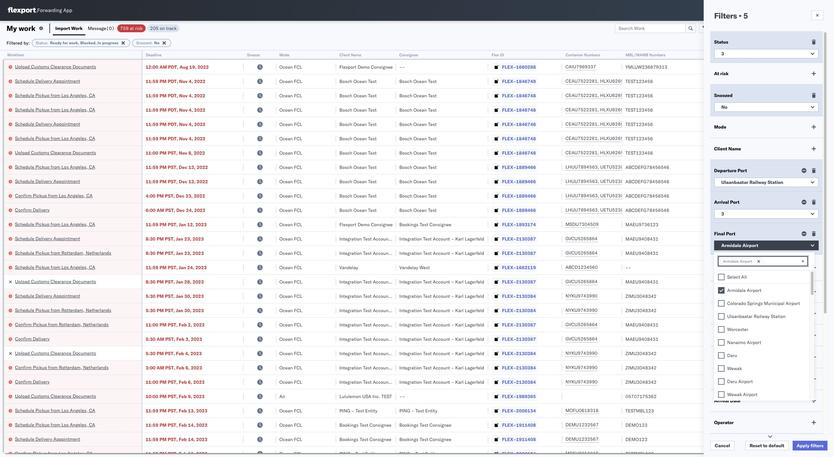 Task type: locate. For each thing, give the bounding box(es) containing it.
port right final
[[727, 231, 736, 237]]

wewak for wewak
[[728, 366, 742, 372]]

terminal
[[715, 263, 734, 269]]

0 vertical spatial confirm pickup from los angeles, ca
[[15, 193, 93, 199]]

schedule for 1st schedule delivery appointment button from the top of the page
[[15, 78, 34, 84]]

9 flex- from the top
[[502, 179, 517, 185]]

1 demo from the top
[[358, 64, 370, 70]]

11:59 pm pst, dec 13, 2022
[[146, 164, 208, 170], [146, 179, 208, 185]]

24 fcl from the top
[[294, 408, 302, 414]]

26 fcl from the top
[[294, 437, 302, 443]]

date down "wewak airport" on the right bottom
[[731, 398, 741, 404]]

1 vertical spatial flex-2006134
[[502, 451, 536, 457]]

delivery for 11:59 pm pst, feb 14, 2023
[[35, 437, 52, 443]]

feb left 9,
[[179, 394, 187, 400]]

schedule pickup from los angeles, ca link for sixth schedule pickup from los angeles, ca button from the top of the page
[[15, 264, 95, 271]]

6 schedule delivery appointment link from the top
[[15, 436, 80, 443]]

(firms
[[735, 263, 752, 269]]

0 vertical spatial testmbl123
[[626, 408, 654, 414]]

schedule pickup from los angeles, ca for schedule pickup from los angeles, ca link corresponding to 2nd schedule pickup from los angeles, ca button from the bottom
[[15, 408, 95, 414]]

6 schedule pickup from los angeles, ca from the top
[[15, 265, 95, 270]]

flex-2130384 button
[[492, 292, 538, 301], [492, 292, 538, 301], [492, 306, 538, 315], [492, 306, 538, 315], [492, 349, 538, 358], [492, 349, 538, 358], [492, 364, 538, 373], [492, 364, 538, 373], [492, 378, 538, 387], [492, 378, 538, 387]]

(0)
[[106, 25, 115, 31]]

schedule for eighth schedule pickup from los angeles, ca button from the top of the page
[[15, 422, 34, 428]]

demo123
[[626, 423, 648, 429], [626, 437, 648, 443]]

choi left origin
[[762, 236, 771, 242]]

: down 205
[[151, 40, 153, 45]]

6, up 9,
[[188, 380, 192, 386]]

1 vertical spatial confirm delivery button
[[15, 336, 50, 343]]

flex-2006134 for 11:59 pm pst, feb 13, 2023
[[502, 408, 536, 414]]

1 vertical spatial schedule pickup from rotterdam, netherlands
[[15, 308, 111, 313]]

0 vertical spatial confirm pickup from los angeles, ca button
[[15, 193, 93, 200]]

1 vertical spatial jaehyung choi - test destination agent
[[741, 423, 824, 429]]

mofu0618318
[[566, 408, 599, 414], [566, 451, 599, 457]]

3 ceau7522281, hlxu6269489, hlxu8034992 from the top
[[566, 107, 667, 113]]

2 flex-1911408 from the top
[[502, 437, 536, 443]]

nov
[[179, 78, 188, 84], [179, 93, 188, 99], [179, 107, 188, 113], [179, 121, 188, 127], [179, 136, 188, 142], [179, 150, 187, 156]]

agent for maeu9408431
[[800, 236, 812, 242]]

0 vertical spatial ulaanbaatar railway station
[[722, 180, 784, 186]]

lhuu7894563, uetu5238478
[[566, 164, 632, 170], [566, 179, 632, 185], [566, 193, 632, 199], [566, 207, 632, 213]]

resize handle column header
[[134, 51, 142, 458], [236, 51, 244, 458], [269, 51, 276, 458], [329, 51, 336, 458], [389, 51, 396, 458], [481, 51, 489, 458], [555, 51, 563, 458], [615, 51, 623, 458], [730, 51, 738, 458], [790, 51, 798, 458], [818, 51, 826, 458]]

30, down 28,
[[184, 294, 192, 299]]

bookings
[[400, 222, 419, 228], [340, 423, 359, 429], [400, 423, 419, 429], [340, 437, 359, 443], [400, 437, 419, 443]]

5 test123456 from the top
[[626, 136, 653, 142]]

0 vertical spatial choi
[[762, 236, 771, 242]]

dec
[[179, 164, 187, 170], [179, 179, 187, 185], [176, 193, 185, 199], [176, 208, 185, 213]]

1 vertical spatial ulaanbaatar
[[728, 314, 753, 320]]

0 horizontal spatial deadline
[[146, 52, 161, 57]]

status left ready
[[36, 40, 47, 45]]

action
[[812, 25, 826, 31]]

12 fcl from the top
[[294, 222, 302, 228]]

28 flex- from the top
[[502, 451, 517, 457]]

05707175362
[[626, 394, 657, 400]]

-- for flex-1660288
[[400, 64, 405, 70]]

lhuu7894563, for schedule delivery appointment
[[566, 179, 600, 185]]

pst, left 8,
[[168, 150, 178, 156]]

1 confirm pickup from los angeles, ca link from the top
[[15, 193, 93, 199]]

11:59 pm pdt, nov 4, 2022
[[146, 78, 206, 84], [146, 93, 206, 99], [146, 107, 206, 113], [146, 121, 206, 127], [146, 136, 206, 142]]

26 flex- from the top
[[502, 423, 517, 429]]

1 vertical spatial date
[[731, 398, 741, 404]]

upload customs clearance documents button for 11:00 pm pst, nov 8, 2022
[[15, 149, 96, 157]]

feb
[[179, 322, 187, 328], [176, 337, 184, 343], [176, 351, 184, 357], [176, 365, 184, 371], [179, 380, 187, 386], [179, 394, 187, 400], [179, 408, 187, 414], [179, 423, 187, 429], [179, 437, 187, 443], [179, 451, 187, 457]]

rotterdam,
[[61, 250, 85, 256], [61, 308, 85, 313], [59, 322, 82, 328], [59, 365, 82, 371]]

schedule delivery appointment link for 11:59 pm pdt, nov 4, 2022
[[15, 121, 80, 127]]

status for status : ready for work, blocked, in progress
[[36, 40, 47, 45]]

4 5:30 from the top
[[146, 351, 156, 357]]

4 gvcu5265864 from the top
[[566, 322, 598, 328]]

flex-1846748
[[502, 78, 536, 84], [502, 93, 536, 99], [502, 107, 536, 113], [502, 121, 536, 127], [502, 136, 536, 142], [502, 150, 536, 156]]

dec for schedule delivery appointment
[[179, 179, 187, 185]]

daru for daru airport
[[728, 379, 738, 385]]

4 flex-1889466 from the top
[[502, 208, 536, 213]]

1 vertical spatial schedule pickup from rotterdam, netherlands button
[[15, 307, 111, 314]]

24 flex- from the top
[[502, 394, 517, 400]]

schedule pickup from los angeles, ca
[[15, 92, 95, 98], [15, 107, 95, 113], [15, 135, 95, 141], [15, 164, 95, 170], [15, 222, 95, 227], [15, 265, 95, 270], [15, 408, 95, 414], [15, 422, 95, 428]]

ca for schedule pickup from los angeles, ca link corresponding to 1st schedule pickup from los angeles, ca button
[[89, 92, 95, 98]]

0 vertical spatial 3
[[722, 51, 725, 57]]

no button
[[715, 102, 819, 112]]

flex-2130387 for schedule delivery appointment
[[502, 236, 536, 242]]

2 flex- from the top
[[502, 78, 517, 84]]

track
[[166, 25, 177, 31]]

uetu5238478 for confirm delivery
[[601, 207, 632, 213]]

14, for jaehyung choi - test destination agent
[[188, 423, 195, 429]]

confirm delivery for 11:00 pm pst, feb 6, 2023
[[15, 379, 50, 385]]

1 vertical spatial omkar
[[741, 78, 755, 84]]

8:30 pm pst, jan 23, 2023 down 11:59 pm pst, jan 12, 2023
[[146, 236, 204, 242]]

14, down 11:59 pm pst, feb 13, 2023
[[188, 423, 195, 429]]

pst, down 3:00 am pst, feb 6, 2023
[[168, 380, 178, 386]]

17 flex- from the top
[[502, 294, 517, 299]]

3 upload customs clearance documents button from the top
[[15, 393, 96, 401]]

1 upload from the top
[[15, 64, 30, 70]]

from for sixth schedule pickup from los angeles, ca button from the top of the page
[[51, 265, 60, 270]]

numbers for container numbers
[[584, 52, 601, 57]]

work
[[71, 25, 83, 31]]

2 lhuu7894563, uetu5238478 from the top
[[566, 179, 632, 185]]

5 clearance from the top
[[51, 394, 71, 400]]

24, up 28,
[[187, 265, 194, 271]]

filters
[[715, 11, 738, 21]]

0 vertical spatial 24,
[[186, 208, 193, 213]]

1 11:59 from the top
[[146, 78, 158, 84]]

11:59 pm pst, dec 13, 2022 down 11:00 pm pst, nov 8, 2022
[[146, 164, 208, 170]]

1 horizontal spatial date
[[751, 355, 761, 361]]

clearance for 11:00 pm pst, nov 8, 2022
[[51, 150, 71, 156]]

import work
[[55, 25, 83, 31]]

carrier
[[715, 289, 730, 295]]

1 ocean fcl from the top
[[280, 64, 302, 70]]

1 horizontal spatial client
[[715, 146, 728, 152]]

pst, down 11:00 pm pst, nov 8, 2022
[[168, 164, 178, 170]]

choi down armidale airport 'button'
[[762, 265, 771, 271]]

operator down arrival date
[[715, 420, 734, 426]]

railway
[[750, 180, 767, 186], [754, 314, 770, 320]]

1 vertical spatial 2006134
[[516, 451, 536, 457]]

hlxu6269489, for 11:00's upload customs clearance documents link
[[601, 150, 634, 156]]

15 ocean fcl from the top
[[280, 265, 302, 271]]

air
[[280, 394, 286, 400]]

filters • 5
[[715, 11, 749, 21]]

armidale airport up select all
[[723, 259, 753, 264]]

list box
[[715, 271, 810, 458]]

1 vertical spatial mofu0618318
[[566, 451, 599, 457]]

13, down 8,
[[189, 164, 196, 170]]

risk
[[135, 25, 143, 31], [721, 71, 729, 77]]

0 vertical spatial demu1232567
[[566, 423, 599, 428]]

airport up "wewak airport" on the right bottom
[[739, 379, 753, 385]]

3 11:59 from the top
[[146, 107, 158, 113]]

hlxu8034992 for schedule pickup from los angeles, ca link corresponding to 1st schedule pickup from los angeles, ca button
[[635, 93, 667, 98]]

2 3 button from the top
[[715, 209, 819, 219]]

numbers inside mbl/mawb numbers button
[[650, 52, 666, 57]]

3 down arrival port
[[722, 211, 725, 217]]

jan
[[179, 222, 186, 228], [176, 236, 183, 242], [176, 251, 183, 256], [179, 265, 186, 271], [176, 279, 183, 285], [176, 294, 183, 299], [176, 308, 183, 314]]

omkar savant
[[741, 64, 770, 70], [741, 78, 770, 84], [741, 107, 770, 113]]

2 flex-2006134 from the top
[[502, 451, 536, 457]]

4 resize handle column header from the left
[[329, 51, 336, 458]]

client
[[340, 52, 350, 57], [715, 146, 728, 152]]

uetu5238478 for schedule pickup from los angeles, ca
[[601, 164, 632, 170]]

port for arrival port
[[731, 200, 740, 205]]

2 : from the left
[[151, 40, 153, 45]]

0 horizontal spatial client name
[[340, 52, 362, 57]]

terminal (firms code)
[[715, 263, 752, 273]]

1 vertical spatial 5:30 pm pst, jan 30, 2023
[[146, 308, 204, 314]]

8:30
[[146, 236, 156, 242], [146, 251, 156, 256], [146, 279, 156, 285]]

schedule for 5th schedule pickup from los angeles, ca button from the top of the page
[[15, 222, 34, 227]]

0 vertical spatial confirm delivery
[[15, 207, 50, 213]]

2 maeu9408431 from the top
[[626, 251, 659, 256]]

1 3 from the top
[[722, 51, 725, 57]]

8,
[[189, 150, 193, 156]]

pst, down 11:59 pm pst, jan 24, 2023 at the bottom of the page
[[165, 279, 175, 285]]

pst, up 11:59 pm pst, jan 24, 2023 at the bottom of the page
[[165, 251, 175, 256]]

upload customs clearance documents for 11:00
[[15, 150, 96, 156]]

am right "3:00"
[[157, 365, 164, 371]]

3 lhuu7894563, from the top
[[566, 193, 600, 199]]

confirm pickup from rotterdam, netherlands
[[15, 322, 109, 328], [15, 365, 109, 371]]

10 11:59 from the top
[[146, 408, 158, 414]]

filters
[[811, 443, 824, 449]]

None checkbox
[[719, 274, 725, 281], [719, 288, 725, 294], [719, 314, 725, 320], [719, 340, 725, 346], [719, 379, 725, 385], [719, 392, 725, 398], [719, 274, 725, 281], [719, 288, 725, 294], [719, 314, 725, 320], [719, 340, 725, 346], [719, 379, 725, 385], [719, 392, 725, 398]]

5:30 up 5:30 pm pst, feb 4, 2023
[[146, 337, 156, 343]]

upload customs clearance documents for 10:00
[[15, 394, 96, 400]]

operator down exception
[[741, 52, 757, 57]]

schedule pickup from rotterdam, netherlands for 5:30 pm pst, jan 30, 2023
[[15, 308, 111, 313]]

documents for 10:00 pm pst, feb 9, 2023
[[73, 394, 96, 400]]

demu1232567 for jaehyung choi - test destination agent
[[566, 423, 599, 428]]

from
[[51, 92, 60, 98], [51, 107, 60, 113], [51, 135, 60, 141], [51, 164, 60, 170], [48, 193, 58, 199], [51, 222, 60, 227], [51, 250, 60, 256], [51, 265, 60, 270], [51, 308, 60, 313], [48, 322, 58, 328], [48, 365, 58, 371], [51, 408, 60, 414], [51, 422, 60, 428], [48, 451, 58, 457]]

2 hlxu6269489, from the top
[[601, 93, 634, 98]]

lhuu7894563, uetu5238478 for schedule delivery appointment
[[566, 179, 632, 185]]

5:30 pm pst, jan 30, 2023 up 11:00 pm pst, feb 2, 2023
[[146, 308, 204, 314]]

from for second schedule pickup from los angeles, ca button
[[51, 107, 60, 113]]

1 vertical spatial confirm pickup from rotterdam, netherlands button
[[15, 365, 109, 372]]

1 vertical spatial upload customs clearance documents button
[[15, 149, 96, 157]]

1 vertical spatial operator
[[715, 420, 734, 426]]

hlxu6269489, for schedule pickup from los angeles, ca link corresponding to second schedule pickup from los angeles, ca button
[[601, 107, 634, 113]]

11:00 for 11:00 pm pst, feb 6, 2023
[[146, 380, 158, 386]]

4 ceau7522281, from the top
[[566, 121, 599, 127]]

daru for daru
[[728, 353, 738, 359]]

3 schedule pickup from los angeles, ca button from the top
[[15, 135, 95, 142]]

by:
[[24, 40, 30, 46]]

1 vertical spatial omkar savant
[[741, 78, 770, 84]]

18 fcl from the top
[[294, 308, 302, 314]]

client inside client name button
[[340, 52, 350, 57]]

1 vertical spatial snoozed
[[715, 93, 733, 98]]

gvcu5265864 for confirm pickup from rotterdam, netherlands
[[566, 322, 598, 328]]

ulaanbaatar railway station button
[[715, 178, 819, 187]]

schedule for sixth schedule pickup from los angeles, ca button from the bottom
[[15, 135, 34, 141]]

name inside button
[[351, 52, 362, 57]]

fcl
[[294, 64, 302, 70], [294, 78, 302, 84], [294, 93, 302, 99], [294, 107, 302, 113], [294, 121, 302, 127], [294, 136, 302, 142], [294, 150, 302, 156], [294, 164, 302, 170], [294, 179, 302, 185], [294, 193, 302, 199], [294, 208, 302, 213], [294, 222, 302, 228], [294, 236, 302, 242], [294, 251, 302, 256], [294, 265, 302, 271], [294, 279, 302, 285], [294, 294, 302, 299], [294, 308, 302, 314], [294, 322, 302, 328], [294, 337, 302, 343], [294, 351, 302, 357], [294, 365, 302, 371], [294, 380, 302, 386], [294, 408, 302, 414], [294, 423, 302, 429], [294, 437, 302, 443], [294, 451, 302, 457]]

0 vertical spatial port
[[738, 168, 748, 174]]

jaehyung choi - test destination agent up assignment
[[741, 423, 824, 429]]

1 vertical spatial savant
[[756, 78, 770, 84]]

flex-2130384
[[502, 294, 536, 299], [502, 308, 536, 314], [502, 351, 536, 357], [502, 365, 536, 371], [502, 380, 536, 386]]

snooze
[[247, 52, 260, 57]]

12,
[[187, 222, 194, 228]]

2 upload customs clearance documents button from the top
[[15, 149, 96, 157]]

0 vertical spatial arrival
[[715, 200, 730, 205]]

0 vertical spatial confirm pickup from rotterdam, netherlands button
[[15, 322, 109, 329]]

upload customs clearance documents for 12:00
[[15, 64, 96, 70]]

angeles, for schedule pickup from los angeles, ca link for eighth schedule pickup from los angeles, ca button from the top of the page
[[70, 422, 88, 428]]

0 horizontal spatial mode
[[280, 52, 290, 57]]

hlxu6269489, for schedule pickup from los angeles, ca link corresponding to 1st schedule pickup from los angeles, ca button
[[601, 93, 634, 98]]

0 vertical spatial schedule pickup from rotterdam, netherlands link
[[15, 250, 111, 256]]

1 vertical spatial flex-1911408
[[502, 437, 536, 443]]

numbers inside container numbers button
[[584, 52, 601, 57]]

2 schedule delivery appointment button from the top
[[15, 121, 80, 128]]

deadline down quoted
[[715, 377, 734, 382]]

aug
[[180, 64, 188, 70]]

to
[[764, 443, 768, 449]]

7 schedule pickup from los angeles, ca button from the top
[[15, 408, 95, 415]]

1 flex-2130384 from the top
[[502, 294, 536, 299]]

no inside button
[[722, 104, 728, 110]]

airport up "springs"
[[747, 288, 762, 294]]

wewak
[[728, 366, 742, 372], [728, 392, 742, 398]]

4 flex-2130387 from the top
[[502, 322, 536, 328]]

0 vertical spatial 8:30
[[146, 236, 156, 242]]

2 vertical spatial armidale airport
[[728, 288, 762, 294]]

1 vertical spatial 3 button
[[715, 209, 819, 219]]

0 vertical spatial no
[[154, 40, 160, 45]]

4 schedule pickup from los angeles, ca button from the top
[[15, 164, 95, 171]]

wewak up arrival date
[[728, 392, 742, 398]]

0 vertical spatial 13,
[[189, 164, 196, 170]]

armidale airport inside 'button'
[[722, 243, 759, 249]]

5:30 pm pst, jan 30, 2023 down 8:30 pm pst, jan 28, 2023
[[146, 294, 204, 299]]

2023 right 12,
[[196, 222, 207, 228]]

0 vertical spatial jaehyung choi - test destination agent
[[741, 265, 824, 271]]

15 schedule from the top
[[15, 422, 34, 428]]

ulaanbaatar down departure port
[[722, 180, 749, 186]]

0 vertical spatial station
[[768, 180, 784, 186]]

2023 up 3:00 am pst, feb 6, 2023
[[191, 351, 202, 357]]

customs for 12:00 am pdt, aug 19, 2022
[[31, 64, 49, 70]]

1 vertical spatial deadline
[[715, 377, 734, 382]]

numbers up ymluw236679313
[[650, 52, 666, 57]]

agent for demo123
[[812, 423, 824, 429]]

jaehyung choi - test destination agent down armidale airport 'button'
[[741, 265, 824, 271]]

los for 4:00 pm pst, dec 23, 2022's confirm pickup from los angeles, ca link
[[59, 193, 66, 199]]

2 vertical spatial --
[[400, 394, 405, 400]]

4 11:59 pm pdt, nov 4, 2022 from the top
[[146, 121, 206, 127]]

appointment for 5:30 pm pst, jan 30, 2023
[[53, 293, 80, 299]]

file exception button
[[713, 23, 758, 33], [713, 23, 758, 33]]

1 vertical spatial confirm pickup from los angeles, ca button
[[15, 451, 93, 458]]

23, up 6:00 am pst, dec 24, 2022 at the left top
[[186, 193, 193, 199]]

0 vertical spatial schedule pickup from rotterdam, netherlands
[[15, 250, 111, 256]]

0 vertical spatial deadline
[[146, 52, 161, 57]]

schedule pickup from rotterdam, netherlands
[[15, 250, 111, 256], [15, 308, 111, 313]]

entity
[[366, 408, 378, 414], [426, 408, 438, 414], [366, 451, 378, 457], [426, 451, 438, 457]]

0 vertical spatial omkar
[[741, 64, 755, 70]]

1 appointment from the top
[[53, 78, 80, 84]]

ceau7522281, hlxu6269489, hlxu8034992
[[566, 78, 667, 84], [566, 93, 667, 98], [566, 107, 667, 113], [566, 121, 667, 127], [566, 136, 667, 142], [566, 150, 667, 156]]

0 vertical spatial 5:30 pm pst, jan 30, 2023
[[146, 294, 204, 299]]

arrival down "wewak airport" on the right bottom
[[715, 398, 730, 404]]

upload for 11:00 pm pst, nov 8, 2022
[[15, 150, 30, 156]]

1 vertical spatial port
[[731, 200, 740, 205]]

ulaanbaatar railway station down departure port
[[722, 180, 784, 186]]

schedule pickup from los angeles, ca for schedule pickup from los angeles, ca link for eighth schedule pickup from los angeles, ca button from the top of the page
[[15, 422, 95, 428]]

pickup for 4:00 pm pst, dec 23, 2022's confirm pickup from los angeles, ca link
[[33, 193, 47, 199]]

snoozed down at risk
[[715, 93, 733, 98]]

11:59 pm pst, feb 14, 2023 for test
[[146, 437, 208, 443]]

jaehyung up 20
[[741, 423, 761, 429]]

0 vertical spatial mode
[[280, 52, 290, 57]]

1 flex-1889466 from the top
[[502, 164, 536, 170]]

2 vertical spatial 23,
[[184, 251, 192, 256]]

2 demo123 from the top
[[626, 437, 648, 443]]

3 flex-2130384 from the top
[[502, 351, 536, 357]]

message
[[88, 25, 106, 31]]

2 vertical spatial confirm delivery button
[[15, 379, 50, 386]]

4 documents from the top
[[73, 351, 96, 357]]

flex-1662119
[[502, 265, 536, 271]]

am right 12:00
[[160, 64, 167, 70]]

23, up 11:59 pm pst, jan 24, 2023 at the bottom of the page
[[184, 251, 192, 256]]

ca
[[89, 92, 95, 98], [89, 107, 95, 113], [89, 135, 95, 141], [89, 164, 95, 170], [86, 193, 93, 199], [89, 222, 95, 227], [89, 265, 95, 270], [89, 408, 95, 414], [89, 422, 95, 428], [86, 451, 93, 457]]

snoozed down 205
[[136, 40, 151, 45]]

0 horizontal spatial :
[[47, 40, 48, 45]]

19,
[[189, 64, 197, 70]]

pst, up 5:30 am pst, feb 3, 2023
[[168, 322, 178, 328]]

client name inside button
[[340, 52, 362, 57]]

8 schedule pickup from los angeles, ca link from the top
[[15, 422, 95, 429]]

feb up 3:00 am pst, feb 6, 2023
[[176, 351, 184, 357]]

schedule pickup from los angeles, ca for schedule pickup from los angeles, ca link related to sixth schedule pickup from los angeles, ca button from the bottom
[[15, 135, 95, 141]]

from for 2nd schedule pickup from los angeles, ca button from the bottom
[[51, 408, 60, 414]]

1 vertical spatial 6,
[[188, 380, 192, 386]]

6 appointment from the top
[[53, 437, 80, 443]]

3 hlxu6269489, from the top
[[601, 107, 634, 113]]

3 schedule pickup from los angeles, ca from the top
[[15, 135, 95, 141]]

date down 'nanaimo airport'
[[751, 355, 761, 361]]

1 upload customs clearance documents button from the top
[[15, 63, 96, 71]]

0 vertical spatial demo123
[[626, 423, 648, 429]]

30, up 2,
[[184, 308, 192, 314]]

0 vertical spatial confirm delivery button
[[15, 207, 50, 214]]

confirm delivery button for 5:30 am pst, feb 3, 2023
[[15, 336, 50, 343]]

4 schedule pickup from los angeles, ca link from the top
[[15, 164, 95, 170]]

dec down 11:00 pm pst, nov 8, 2022
[[179, 164, 187, 170]]

2 flex-1846748 from the top
[[502, 93, 536, 99]]

•
[[739, 11, 742, 21]]

1 vertical spatial confirm delivery link
[[15, 336, 50, 343]]

11:59 for schedule delivery appointment link corresponding to 11:59 pm pst, dec 13, 2022
[[146, 179, 158, 185]]

13 schedule from the top
[[15, 308, 34, 313]]

blocked,
[[80, 40, 97, 45]]

dec up 6:00 am pst, dec 24, 2022 at the left top
[[176, 193, 185, 199]]

resize handle column header for mode
[[329, 51, 336, 458]]

mode inside button
[[280, 52, 290, 57]]

3 schedule pickup from los angeles, ca link from the top
[[15, 135, 95, 142]]

0 vertical spatial date
[[751, 355, 761, 361]]

rotterdam, for 5:30 pm pst, jan 30, 2023
[[61, 308, 85, 313]]

armidale airport down all
[[728, 288, 762, 294]]

customs for 10:00 pm pst, feb 9, 2023
[[31, 394, 49, 400]]

2130384
[[516, 294, 536, 299], [516, 308, 536, 314], [516, 351, 536, 357], [516, 365, 536, 371], [516, 380, 536, 386]]

4 lhuu7894563, uetu5238478 from the top
[[566, 207, 632, 213]]

1 horizontal spatial vandelay
[[400, 265, 418, 271]]

14, up 16,
[[188, 437, 195, 443]]

1 confirm delivery button from the top
[[15, 207, 50, 214]]

13, down 9,
[[188, 408, 195, 414]]

3 button
[[715, 49, 819, 59], [715, 209, 819, 219]]

schedule for fifth schedule pickup from los angeles, ca button from the bottom of the page
[[15, 164, 34, 170]]

1 5:30 pm pst, jan 30, 2023 from the top
[[146, 294, 204, 299]]

vessel
[[715, 333, 729, 339]]

14 ocean fcl from the top
[[280, 251, 302, 256]]

port down departure port
[[731, 200, 740, 205]]

colorado
[[728, 301, 747, 307]]

6 schedule delivery appointment button from the top
[[15, 436, 80, 444]]

7 schedule from the top
[[15, 179, 34, 184]]

6, up "11:00 pm pst, feb 6, 2023" at the bottom of page
[[186, 365, 190, 371]]

2 vertical spatial armidale
[[728, 288, 746, 294]]

1 vertical spatial demo123
[[626, 437, 648, 443]]

0 vertical spatial savant
[[756, 64, 770, 70]]

1 horizontal spatial status
[[715, 39, 729, 45]]

armidale inside list box
[[728, 288, 746, 294]]

wewak down the 'quoted delivery date'
[[728, 366, 742, 372]]

1 ceau7522281, from the top
[[566, 78, 599, 84]]

confirm delivery for 6:00 am pst, dec 24, 2022
[[15, 207, 50, 213]]

testmbl123 for 11:59 pm pst, feb 16, 2023
[[626, 451, 654, 457]]

1 horizontal spatial client name
[[715, 146, 742, 152]]

gvcu5265864 for confirm delivery
[[566, 336, 598, 342]]

1 vertical spatial wewak
[[728, 392, 742, 398]]

0 horizontal spatial date
[[731, 398, 741, 404]]

0 vertical spatial 11:59 pm pst, feb 14, 2023
[[146, 423, 208, 429]]

deadline up 12:00
[[146, 52, 161, 57]]

resize handle column header for workitem
[[134, 51, 142, 458]]

0 vertical spatial agent
[[800, 236, 812, 242]]

2 vertical spatial jaehyung
[[741, 423, 761, 429]]

1 vertical spatial railway
[[754, 314, 770, 320]]

2023 up 11:00 pm pst, feb 2, 2023
[[193, 308, 204, 314]]

armidale down final port
[[722, 243, 742, 249]]

am up 5:30 pm pst, feb 4, 2023
[[157, 337, 164, 343]]

4 1889466 from the top
[[516, 208, 536, 213]]

upload
[[15, 64, 30, 70], [15, 150, 30, 156], [15, 279, 30, 285], [15, 351, 30, 357], [15, 394, 30, 400]]

None checkbox
[[719, 301, 725, 307], [719, 327, 725, 333], [719, 353, 725, 359], [719, 366, 725, 372], [719, 301, 725, 307], [719, 327, 725, 333], [719, 353, 725, 359], [719, 366, 725, 372]]

schedule for 1st schedule pickup from los angeles, ca button
[[15, 92, 34, 98]]

11:59 for schedule pickup from los angeles, ca link corresponding to fifth schedule pickup from los angeles, ca button from the bottom of the page
[[146, 164, 158, 170]]

flexport. image
[[8, 7, 37, 14]]

testmbl123
[[626, 408, 654, 414], [626, 451, 654, 457]]

2 vertical spatial port
[[727, 231, 736, 237]]

deadline button
[[142, 51, 238, 58]]

0 vertical spatial armidale airport
[[722, 243, 759, 249]]

2 upload from the top
[[15, 150, 30, 156]]

7 flex- from the top
[[502, 150, 517, 156]]

2 customs from the top
[[31, 150, 49, 156]]

14,
[[188, 423, 195, 429], [188, 437, 195, 443]]

4 clearance from the top
[[51, 351, 71, 357]]

15 flex- from the top
[[502, 265, 517, 271]]

los
[[61, 92, 69, 98], [61, 107, 69, 113], [61, 135, 69, 141], [61, 164, 69, 170], [59, 193, 66, 199], [61, 222, 69, 227], [61, 265, 69, 270], [61, 408, 69, 414], [61, 422, 69, 428], [59, 451, 66, 457]]

11:59 for schedule pickup from los angeles, ca link corresponding to 2nd schedule pickup from los angeles, ca button from the bottom
[[146, 408, 158, 414]]

choi up team at the bottom right
[[762, 423, 771, 429]]

1 11:59 pm pdt, nov 4, 2022 from the top
[[146, 78, 206, 84]]

2 vertical spatial confirm delivery link
[[15, 379, 50, 386]]

upload customs clearance documents
[[15, 64, 96, 70], [15, 150, 96, 156], [15, 279, 96, 285], [15, 351, 96, 357], [15, 394, 96, 400]]

22 flex- from the top
[[502, 365, 517, 371]]

0 horizontal spatial numbers
[[584, 52, 601, 57]]

0 vertical spatial 1911408
[[516, 423, 536, 429]]

pst, up 3:00 am pst, feb 6, 2023
[[165, 351, 175, 357]]

vessel name
[[715, 333, 743, 339]]

3 omkar savant from the top
[[741, 107, 770, 113]]

airport
[[743, 243, 759, 249], [740, 259, 753, 264], [747, 288, 762, 294], [786, 301, 801, 307], [747, 340, 762, 346], [739, 379, 753, 385], [744, 392, 758, 398]]

pst, up 6:00 am pst, dec 24, 2022 at the left top
[[165, 193, 175, 199]]

0 vertical spatial confirm pickup from rotterdam, netherlands link
[[15, 322, 109, 328]]

schedule delivery appointment for 11:59 pm pst, dec 13, 2022
[[15, 179, 80, 184]]

select all
[[728, 275, 747, 280]]

ca for 4:00 pm pst, dec 23, 2022's confirm pickup from los angeles, ca link
[[86, 193, 93, 199]]

1 vertical spatial mode
[[715, 124, 727, 130]]

1 vertical spatial armidale
[[723, 259, 739, 264]]

None text field
[[766, 259, 772, 264]]

los for 5th schedule pickup from los angeles, ca button from the top of the page's schedule pickup from los angeles, ca link
[[61, 222, 69, 227]]

demo123 for test 20 wi team assignment
[[626, 437, 648, 443]]

jaehyung choi - test destination agent
[[741, 265, 824, 271], [741, 423, 824, 429]]

confirm pickup from los angeles, ca button for 11:59 pm pst, feb 16, 2023
[[15, 451, 93, 458]]

5:30 pm pst, feb 4, 2023
[[146, 351, 202, 357]]

8 schedule pickup from los angeles, ca from the top
[[15, 422, 95, 428]]

8:30 down 6:00
[[146, 236, 156, 242]]

5:30 up 11:00 pm pst, feb 2, 2023
[[146, 308, 156, 314]]

1 vertical spatial testmbl123
[[626, 451, 654, 457]]

cancel
[[715, 443, 731, 449]]

delivery
[[35, 78, 52, 84], [35, 121, 52, 127], [35, 179, 52, 184], [33, 207, 50, 213], [35, 236, 52, 242], [35, 293, 52, 299], [33, 336, 50, 342], [732, 355, 750, 361], [33, 379, 50, 385], [35, 437, 52, 443]]

11:00 for 11:00 pm pst, nov 8, 2022
[[146, 150, 158, 156]]

1846748
[[516, 78, 536, 84], [516, 93, 536, 99], [516, 107, 536, 113], [516, 121, 536, 127], [516, 136, 536, 142], [516, 150, 536, 156]]

0 vertical spatial 8:30 pm pst, jan 23, 2023
[[146, 236, 204, 242]]

0 vertical spatial risk
[[135, 25, 143, 31]]

8:30 pm pst, jan 23, 2023 up 11:59 pm pst, jan 24, 2023 at the bottom of the page
[[146, 251, 204, 256]]

3 confirm from the top
[[15, 322, 32, 328]]

pst, up 4:00 pm pst, dec 23, 2022
[[168, 179, 178, 185]]

2 vertical spatial omkar savant
[[741, 107, 770, 113]]

schedule pickup from los angeles, ca for schedule pickup from los angeles, ca link corresponding to second schedule pickup from los angeles, ca button
[[15, 107, 95, 113]]

armidale airport
[[722, 243, 759, 249], [723, 259, 753, 264], [728, 288, 762, 294]]

file
[[723, 25, 731, 31]]

2 confirm delivery from the top
[[15, 336, 50, 342]]

pst, up 8:30 pm pst, jan 28, 2023
[[168, 265, 178, 271]]

0 vertical spatial 11:59 pm pst, dec 13, 2022
[[146, 164, 208, 170]]

railway inside list box
[[754, 314, 770, 320]]

5:30 down 8:30 pm pst, jan 28, 2023
[[146, 294, 156, 299]]

numbers up caiu7969337
[[584, 52, 601, 57]]

20
[[750, 437, 756, 443]]

2 flex-2130384 from the top
[[502, 308, 536, 314]]

1 schedule pickup from los angeles, ca button from the top
[[15, 92, 95, 99]]

schedule for sixth schedule pickup from los angeles, ca button from the top of the page
[[15, 265, 34, 270]]

bookings test consignee
[[400, 222, 452, 228], [340, 423, 392, 429], [400, 423, 452, 429], [340, 437, 392, 443], [400, 437, 452, 443]]

0 vertical spatial ulaanbaatar
[[722, 180, 749, 186]]

11:59
[[146, 78, 158, 84], [146, 93, 158, 99], [146, 107, 158, 113], [146, 121, 158, 127], [146, 136, 158, 142], [146, 164, 158, 170], [146, 179, 158, 185], [146, 222, 158, 228], [146, 265, 158, 271], [146, 408, 158, 414], [146, 423, 158, 429], [146, 437, 158, 443], [146, 451, 158, 457]]

clearance for 10:00 pm pst, feb 9, 2023
[[51, 394, 71, 400]]

confirm pickup from los angeles, ca link for 4:00 pm pst, dec 23, 2022
[[15, 193, 93, 199]]

delivery for 5:30 pm pst, jan 30, 2023
[[35, 293, 52, 299]]

ulaanbaatar up worcester
[[728, 314, 753, 320]]

1 horizontal spatial no
[[722, 104, 728, 110]]

1 vertical spatial 11:59 pm pst, feb 14, 2023
[[146, 437, 208, 443]]

6, for 3:00 am pst, feb 6, 2023
[[186, 365, 190, 371]]

3 5:30 from the top
[[146, 337, 156, 343]]

0 vertical spatial client
[[340, 52, 350, 57]]

1 vertical spatial 1911408
[[516, 437, 536, 443]]

feb up 10:00 pm pst, feb 9, 2023
[[179, 380, 187, 386]]

angeles, for schedule pickup from los angeles, ca link corresponding to second schedule pickup from los angeles, ca button
[[70, 107, 88, 113]]

agent for --
[[812, 265, 824, 271]]

daru up "wewak airport" on the right bottom
[[728, 379, 738, 385]]

8:30 down 11:59 pm pst, jan 24, 2023 at the bottom of the page
[[146, 279, 156, 285]]

confirm pickup from rotterdam, netherlands button
[[15, 322, 109, 329], [15, 365, 109, 372]]

10:00 pm pst, feb 9, 2023
[[146, 394, 205, 400]]

forwarding app
[[37, 7, 72, 14]]

11:59 pm pst, feb 14, 2023
[[146, 423, 208, 429], [146, 437, 208, 443]]

1 demu1232567 from the top
[[566, 423, 599, 428]]

schedule pickup from rotterdam, netherlands button for 5:30 pm pst, jan 30, 2023
[[15, 307, 111, 314]]

vandelay for vandelay
[[340, 265, 358, 271]]

reset to default button
[[746, 441, 789, 451]]

1 flexport demo consignee from the top
[[340, 64, 393, 70]]

1 vertical spatial 8:30 pm pst, jan 23, 2023
[[146, 251, 204, 256]]

2 vertical spatial agent
[[812, 423, 824, 429]]

1 horizontal spatial numbers
[[650, 52, 666, 57]]

hlxu8034992 for 11:00's upload customs clearance documents link
[[635, 150, 667, 156]]

0 vertical spatial 6,
[[186, 365, 190, 371]]

7 confirm from the top
[[15, 451, 32, 457]]

5 appointment from the top
[[53, 293, 80, 299]]

destination
[[786, 265, 810, 271], [786, 423, 810, 429]]

nanaimo airport
[[728, 340, 762, 346]]

0 vertical spatial schedule pickup from rotterdam, netherlands button
[[15, 250, 111, 257]]

1889466 for schedule pickup from los angeles, ca
[[516, 164, 536, 170]]

1 vertical spatial arrival
[[715, 398, 730, 404]]

5 schedule pickup from los angeles, ca link from the top
[[15, 221, 95, 228]]



Task type: vqa. For each thing, say whether or not it's contained in the screenshot.
first Zhao from the bottom
no



Task type: describe. For each thing, give the bounding box(es) containing it.
schedule pickup from los angeles, ca for 5th schedule pickup from los angeles, ca button from the top of the page's schedule pickup from los angeles, ca link
[[15, 222, 95, 227]]

test
[[741, 437, 749, 443]]

2023 right 28,
[[193, 279, 204, 285]]

4 customs from the top
[[31, 351, 49, 357]]

arrival for arrival date
[[715, 398, 730, 404]]

759 at risk
[[120, 25, 143, 31]]

13, for schedule pickup from los angeles, ca link corresponding to fifth schedule pickup from los angeles, ca button from the bottom of the page
[[189, 164, 196, 170]]

13 11:59 from the top
[[146, 451, 158, 457]]

schedule delivery appointment button for 11:59 pm pst, dec 13, 2022
[[15, 178, 80, 185]]

3 clearance from the top
[[51, 279, 71, 285]]

feb down 10:00 pm pst, feb 9, 2023
[[179, 408, 187, 414]]

west
[[420, 265, 430, 271]]

batch action button
[[788, 23, 830, 33]]

jan up 11:59 pm pst, jan 24, 2023 at the bottom of the page
[[176, 251, 183, 256]]

5:30 am pst, feb 3, 2023
[[146, 337, 202, 343]]

pst, down "11:00 pm pst, feb 6, 2023" at the bottom of page
[[168, 394, 178, 400]]

3:00 am pst, feb 6, 2023
[[146, 365, 202, 371]]

22 fcl from the top
[[294, 365, 302, 371]]

2 confirm pickup from rotterdam, netherlands from the top
[[15, 365, 109, 371]]

select
[[728, 275, 741, 280]]

from for eighth schedule pickup from los angeles, ca button from the top of the page
[[51, 422, 60, 428]]

12:00 am pdt, aug 19, 2022
[[146, 64, 209, 70]]

10 ocean fcl from the top
[[280, 193, 302, 199]]

1 schedule delivery appointment from the top
[[15, 78, 80, 84]]

feb up "11:00 pm pst, feb 6, 2023" at the bottom of page
[[176, 365, 184, 371]]

2 zimu3048342 from the top
[[626, 308, 657, 314]]

4 2130384 from the top
[[516, 365, 536, 371]]

11:59 pm pst, feb 16, 2023
[[146, 451, 208, 457]]

2023 right 9,
[[193, 394, 205, 400]]

pst, up 5:30 pm pst, feb 4, 2023
[[165, 337, 175, 343]]

13 flex- from the top
[[502, 236, 517, 242]]

18 ocean fcl from the top
[[280, 308, 302, 314]]

0 horizontal spatial operator
[[715, 420, 734, 426]]

2023 down 11:59 pm pst, feb 13, 2023
[[196, 423, 208, 429]]

2 omkar savant from the top
[[741, 78, 770, 84]]

airport right nanaimo at the bottom of the page
[[747, 340, 762, 346]]

6 ceau7522281, hlxu6269489, hlxu8034992 from the top
[[566, 150, 667, 156]]

2 2130387 from the top
[[516, 251, 536, 256]]

11:00 pm pst, nov 8, 2022
[[146, 150, 205, 156]]

13, for schedule pickup from los angeles, ca link corresponding to 2nd schedule pickup from los angeles, ca button from the bottom
[[188, 408, 195, 414]]

3 test123456 from the top
[[626, 107, 653, 113]]

confirm pickup from los angeles, ca link for 11:59 pm pst, feb 16, 2023
[[15, 451, 93, 457]]

delivery for 8:30 pm pst, jan 23, 2023
[[35, 236, 52, 242]]

angeles, for schedule pickup from los angeles, ca link corresponding to 1st schedule pickup from los angeles, ca button
[[70, 92, 88, 98]]

4 upload customs clearance documents link from the top
[[15, 350, 96, 357]]

dec for confirm delivery
[[176, 208, 185, 213]]

2 omkar from the top
[[741, 78, 755, 84]]

1 vertical spatial client
[[715, 146, 728, 152]]

0 vertical spatial operator
[[741, 52, 757, 57]]

6 flex- from the top
[[502, 136, 517, 142]]

2 ocean fcl from the top
[[280, 78, 302, 84]]

flexport demo consignee for -
[[340, 64, 393, 70]]

6 test123456 from the top
[[626, 150, 653, 156]]

2130387 for confirm delivery
[[516, 337, 536, 343]]

los for schedule pickup from los angeles, ca link corresponding to second schedule pickup from los angeles, ca button
[[61, 107, 69, 113]]

1 confirm from the top
[[15, 193, 32, 199]]

abcdefg78456546 for schedule delivery appointment
[[626, 179, 670, 185]]

vandelay west
[[400, 265, 430, 271]]

1889466 for confirm delivery
[[516, 208, 536, 213]]

5 flex-2130384 from the top
[[502, 380, 536, 386]]

maeu9408431 for confirm delivery
[[626, 337, 659, 343]]

4 ocean fcl from the top
[[280, 107, 302, 113]]

1 test123456 from the top
[[626, 78, 653, 84]]

schedule delivery appointment for 8:30 pm pst, jan 23, 2023
[[15, 236, 80, 242]]

2 ceau7522281, hlxu6269489, hlxu8034992 from the top
[[566, 93, 667, 98]]

ready
[[50, 40, 62, 45]]

1 hlxu8034992 from the top
[[635, 78, 667, 84]]

3 lhuu7894563, uetu5238478 from the top
[[566, 193, 632, 199]]

default
[[769, 443, 785, 449]]

1893174
[[516, 222, 536, 228]]

colorado springs municipal airport
[[728, 301, 801, 307]]

port for final port
[[727, 231, 736, 237]]

lhuu7894563, uetu5238478 for confirm delivery
[[566, 207, 632, 213]]

apply
[[797, 443, 810, 449]]

1 vertical spatial 23,
[[184, 236, 192, 242]]

2023 down 10:00 pm pst, feb 9, 2023
[[196, 408, 208, 414]]

jan left 28,
[[176, 279, 183, 285]]

file exception
[[723, 25, 754, 31]]

upload customs clearance documents link for 10:00
[[15, 393, 96, 400]]

confirm delivery link for 5:30
[[15, 336, 50, 343]]

1660288
[[516, 64, 536, 70]]

Search Work text field
[[615, 23, 686, 33]]

feb down 11:59 pm pst, feb 13, 2023
[[179, 423, 187, 429]]

forwarding
[[37, 7, 62, 14]]

8 schedule pickup from los angeles, ca button from the top
[[15, 422, 95, 429]]

ca for schedule pickup from los angeles, ca link corresponding to second schedule pickup from los angeles, ca button
[[89, 107, 95, 113]]

3 documents from the top
[[73, 279, 96, 285]]

11:59 pm pst, jan 24, 2023
[[146, 265, 207, 271]]

arrival port
[[715, 200, 740, 205]]

pst, up 11:00 pm pst, feb 2, 2023
[[165, 308, 175, 314]]

nov for schedule pickup from los angeles, ca link corresponding to 1st schedule pickup from los angeles, ca button
[[179, 93, 188, 99]]

schedule delivery appointment button for 11:59 pm pst, feb 14, 2023
[[15, 436, 80, 444]]

jaehyung choi - test origin agent
[[741, 236, 812, 242]]

1 fcl from the top
[[294, 64, 302, 70]]

quoted
[[715, 355, 731, 361]]

angeles, for schedule pickup from los angeles, ca link corresponding to fifth schedule pickup from los angeles, ca button from the bottom of the page
[[70, 164, 88, 170]]

jaehyung choi - test destination agent for --
[[741, 265, 824, 271]]

consignee name
[[715, 311, 751, 317]]

1 ceau7522281, hlxu6269489, hlxu8034992 from the top
[[566, 78, 667, 84]]

6:00 am pst, dec 24, 2022
[[146, 208, 206, 213]]

at
[[715, 71, 720, 77]]

2023 right "3,"
[[191, 337, 202, 343]]

2023 up 8:30 pm pst, jan 28, 2023
[[196, 265, 207, 271]]

10:00
[[146, 394, 158, 400]]

jaehyung choi - test destination agent for demo123
[[741, 423, 824, 429]]

angeles, for sixth schedule pickup from los angeles, ca button from the top of the page schedule pickup from los angeles, ca link
[[70, 265, 88, 270]]

upload customs clearance documents button for 12:00 am pdt, aug 19, 2022
[[15, 63, 96, 71]]

confirm delivery button for 11:00 pm pst, feb 6, 2023
[[15, 379, 50, 386]]

destination for demo123
[[786, 423, 810, 429]]

2023 down 8:30 pm pst, jan 28, 2023
[[193, 294, 204, 299]]

municipal
[[765, 301, 785, 307]]

schedule pickup from los angeles, ca link for eighth schedule pickup from los angeles, ca button from the top of the page
[[15, 422, 95, 429]]

pst, down 11:59 pm pst, feb 13, 2023
[[168, 423, 178, 429]]

pst, down 10:00 pm pst, feb 9, 2023
[[168, 408, 178, 414]]

3 8:30 from the top
[[146, 279, 156, 285]]

23 ocean fcl from the top
[[280, 380, 302, 386]]

11:00 pm pst, feb 6, 2023
[[146, 380, 205, 386]]

armidale inside 'button'
[[722, 243, 742, 249]]

deadline inside button
[[146, 52, 161, 57]]

pst, up 11:59 pm pst, feb 16, 2023
[[168, 437, 178, 443]]

0 horizontal spatial risk
[[135, 25, 143, 31]]

2 3 from the top
[[722, 211, 725, 217]]

worcester
[[728, 327, 749, 333]]

24, for 2023
[[187, 265, 194, 271]]

5 hlxu6269489, from the top
[[601, 136, 634, 142]]

lululemon usa inc. test
[[340, 394, 392, 400]]

1846748 for 11:00's upload customs clearance documents link
[[516, 150, 536, 156]]

1 vertical spatial risk
[[721, 71, 729, 77]]

mbl/mawb
[[626, 52, 649, 57]]

schedule for 2nd schedule pickup from los angeles, ca button from the bottom
[[15, 408, 34, 414]]

1 vertical spatial ulaanbaatar railway station
[[728, 314, 786, 320]]

2023 up 11:59 pm pst, feb 16, 2023
[[196, 437, 208, 443]]

5 confirm from the top
[[15, 365, 32, 371]]

schedule for the schedule pickup from rotterdam, netherlands button related to 8:30 pm pst, jan 23, 2023
[[15, 250, 34, 256]]

my work
[[7, 24, 35, 33]]

25 ocean fcl from the top
[[280, 423, 302, 429]]

jan left 12,
[[179, 222, 186, 228]]

10 fcl from the top
[[294, 193, 302, 199]]

jaehyung for --
[[741, 265, 761, 271]]

airport down daru airport
[[744, 392, 758, 398]]

1 vertical spatial station
[[771, 314, 786, 320]]

upload customs clearance documents link for 12:00
[[15, 63, 96, 70]]

1911408 for test 20 wi team assignment
[[516, 437, 536, 443]]

feb up 11:59 pm pst, feb 16, 2023
[[179, 437, 187, 443]]

1 nyku9743990 from the top
[[566, 293, 598, 299]]

4 zimu3048342 from the top
[[626, 365, 657, 371]]

pst, left 16,
[[168, 451, 178, 457]]

appointment for 8:30 pm pst, jan 23, 2023
[[53, 236, 80, 242]]

16,
[[188, 451, 195, 457]]

1 flex- from the top
[[502, 64, 517, 70]]

8 flex- from the top
[[502, 164, 517, 170]]

import
[[55, 25, 70, 31]]

1 vertical spatial client name
[[715, 146, 742, 152]]

origin
[[786, 236, 799, 242]]

flex-1911408 for jaehyung choi - test destination agent
[[502, 423, 536, 429]]

schedule pickup from los angeles, ca link for fifth schedule pickup from los angeles, ca button from the bottom of the page
[[15, 164, 95, 170]]

lululemon
[[340, 394, 361, 400]]

uetu5238478 for schedule delivery appointment
[[601, 179, 632, 185]]

feb left "3,"
[[176, 337, 184, 343]]

flex id
[[492, 52, 504, 57]]

work
[[19, 24, 35, 33]]

6 ceau7522281, from the top
[[566, 150, 599, 156]]

3 upload customs clearance documents from the top
[[15, 279, 96, 285]]

2 8:30 pm pst, jan 23, 2023 from the top
[[146, 251, 204, 256]]

5 1846748 from the top
[[516, 136, 536, 142]]

apply filters button
[[793, 441, 828, 451]]

angeles, for 4:00 pm pst, dec 23, 2022's confirm pickup from los angeles, ca link
[[67, 193, 85, 199]]

11:59 pm pst, feb 13, 2023
[[146, 408, 208, 414]]

13, for schedule delivery appointment link corresponding to 11:59 pm pst, dec 13, 2022
[[189, 179, 196, 185]]

4:00
[[146, 193, 156, 199]]

2 8:30 from the top
[[146, 251, 156, 256]]

feb left 16,
[[179, 451, 187, 457]]

28,
[[184, 279, 192, 285]]

23 flex- from the top
[[502, 380, 517, 386]]

1 5:30 from the top
[[146, 294, 156, 299]]

test 20 wi team assignment
[[741, 437, 798, 443]]

17 ocean fcl from the top
[[280, 294, 302, 299]]

batch action
[[798, 25, 826, 31]]

2 ceau7522281, from the top
[[566, 93, 599, 98]]

2 savant from the top
[[756, 78, 770, 84]]

2023 up 11:59 pm pst, jan 24, 2023 at the bottom of the page
[[193, 251, 204, 256]]

205
[[150, 25, 159, 31]]

ymluw236679313
[[626, 64, 668, 70]]

pst, down 4:00 pm pst, dec 23, 2022
[[165, 208, 175, 213]]

1 confirm pickup from rotterdam, netherlands link from the top
[[15, 322, 109, 328]]

20 fcl from the top
[[294, 337, 302, 343]]

pickup for schedule pickup from los angeles, ca link corresponding to fifth schedule pickup from los angeles, ca button from the bottom of the page
[[35, 164, 50, 170]]

2023 up 10:00 pm pst, feb 9, 2023
[[193, 380, 205, 386]]

snoozed for snoozed : no
[[136, 40, 151, 45]]

all
[[742, 275, 747, 280]]

12:00
[[146, 64, 158, 70]]

lhuu7894563, for confirm delivery
[[566, 207, 600, 213]]

5 schedule pickup from los angeles, ca button from the top
[[15, 221, 95, 228]]

los for schedule pickup from los angeles, ca link related to sixth schedule pickup from los angeles, ca button from the bottom
[[61, 135, 69, 141]]

11 flex- from the top
[[502, 208, 517, 213]]

27 fcl from the top
[[294, 451, 302, 457]]

exception
[[732, 25, 754, 31]]

airport up all
[[740, 259, 753, 264]]

ulaanbaatar inside button
[[722, 180, 749, 186]]

11:59 for schedule delivery appointment link corresponding to 11:59 pm pdt, nov 4, 2022
[[146, 121, 158, 127]]

am for 5:30
[[157, 337, 164, 343]]

2023 down 12,
[[193, 236, 204, 242]]

1 vertical spatial --
[[626, 265, 632, 271]]

filtered by:
[[7, 40, 30, 46]]

schedule pickup from rotterdam, netherlands button for 8:30 pm pst, jan 23, 2023
[[15, 250, 111, 257]]

schedule pickup from los angeles, ca link for second schedule pickup from los angeles, ca button
[[15, 106, 95, 113]]

schedule for schedule delivery appointment button related to 11:59 pm pst, dec 13, 2022
[[15, 179, 34, 184]]

2 gvcu5265864 from the top
[[566, 250, 598, 256]]

apply filters
[[797, 443, 824, 449]]

6:00
[[146, 208, 156, 213]]

flex-1911408 for test 20 wi team assignment
[[502, 437, 536, 443]]

2023 up "11:00 pm pst, feb 6, 2023" at the bottom of page
[[191, 365, 202, 371]]

4 flex- from the top
[[502, 107, 517, 113]]

from for 5:30 pm pst, jan 30, 2023's the schedule pickup from rotterdam, netherlands button
[[51, 308, 60, 313]]

schedule delivery appointment link for 5:30 pm pst, jan 30, 2023
[[15, 293, 80, 299]]

23, for confirm pickup from los angeles, ca
[[186, 193, 193, 199]]

3 flex-1846748 from the top
[[502, 107, 536, 113]]

2,
[[188, 322, 192, 328]]

from for 1st schedule pickup from los angeles, ca button
[[51, 92, 60, 98]]

3,
[[186, 337, 190, 343]]

1 3 button from the top
[[715, 49, 819, 59]]

pst, down 6:00 am pst, dec 24, 2022 at the left top
[[168, 222, 178, 228]]

station inside button
[[768, 180, 784, 186]]

jan up 11:00 pm pst, feb 2, 2023
[[176, 308, 183, 314]]

ulaanbaatar railway station inside button
[[722, 180, 784, 186]]

21 ocean fcl from the top
[[280, 351, 302, 357]]

resize handle column header for consignee
[[481, 51, 489, 458]]

1 confirm pickup from rotterdam, netherlands from the top
[[15, 322, 109, 328]]

numbers for mbl/mawb numbers
[[650, 52, 666, 57]]

team
[[763, 437, 773, 443]]

msdu7304509
[[566, 222, 599, 228]]

caiu7969337
[[566, 64, 597, 70]]

jan down 11:59 pm pst, jan 12, 2023
[[176, 236, 183, 242]]

import work button
[[53, 21, 85, 36]]

20 flex- from the top
[[502, 337, 517, 343]]

actions
[[802, 52, 816, 57]]

7 fcl from the top
[[294, 150, 302, 156]]

flex-2006134 for 11:59 pm pst, feb 16, 2023
[[502, 451, 536, 457]]

nanaimo
[[728, 340, 746, 346]]

mbl/mawb numbers
[[626, 52, 666, 57]]

list box containing select all
[[715, 271, 810, 458]]

confirm pickup from los angeles, ca for 4:00 pm pst, dec 23, 2022
[[15, 193, 93, 199]]

documents for 12:00 am pdt, aug 19, 2022
[[73, 64, 96, 70]]

code)
[[715, 267, 730, 273]]

flexport for bookings test consignee
[[340, 222, 357, 228]]

work,
[[69, 40, 79, 45]]

2023 right 2,
[[193, 322, 205, 328]]

pickup for first the confirm pickup from rotterdam, netherlands link from the top of the page
[[33, 322, 47, 328]]

final
[[715, 231, 726, 237]]

5 nyku9743990 from the top
[[566, 380, 598, 385]]

jan down 8:30 pm pst, jan 28, 2023
[[176, 294, 183, 299]]

15 fcl from the top
[[294, 265, 302, 271]]

schedule delivery appointment button for 5:30 pm pst, jan 30, 2023
[[15, 293, 80, 300]]

5 fcl from the top
[[294, 121, 302, 127]]

flex-1660288
[[502, 64, 536, 70]]

ca for schedule pickup from los angeles, ca link for eighth schedule pickup from los angeles, ca button from the top of the page
[[89, 422, 95, 428]]

0 horizontal spatial no
[[154, 40, 160, 45]]

pickup for schedule pickup from los angeles, ca link for eighth schedule pickup from los angeles, ca button from the top of the page
[[35, 422, 50, 428]]

final port
[[715, 231, 736, 237]]

3 flex- from the top
[[502, 93, 517, 99]]

18 flex- from the top
[[502, 308, 517, 314]]

maeu9736123
[[626, 222, 659, 228]]

2 test123456 from the top
[[626, 93, 653, 99]]

railway inside button
[[750, 180, 767, 186]]

10 resize handle column header from the left
[[790, 51, 798, 458]]

pst, down 5:30 pm pst, feb 4, 2023
[[165, 365, 175, 371]]

flex-1889466 for confirm delivery
[[502, 208, 536, 213]]

angeles, for schedule pickup from los angeles, ca link corresponding to 2nd schedule pickup from los angeles, ca button from the bottom
[[70, 408, 88, 414]]

delivery for 6:00 am pst, dec 24, 2022
[[33, 207, 50, 213]]

12 ocean fcl from the top
[[280, 222, 302, 228]]

schedule delivery appointment for 5:30 pm pst, jan 30, 2023
[[15, 293, 80, 299]]

5
[[744, 11, 749, 21]]

container
[[566, 52, 583, 57]]

4 upload customs clearance documents from the top
[[15, 351, 96, 357]]

flex
[[492, 52, 499, 57]]

flex id button
[[489, 51, 556, 58]]

6 flex-1846748 from the top
[[502, 150, 536, 156]]

2 confirm from the top
[[15, 207, 32, 213]]

upload for 12:00 am pdt, aug 19, 2022
[[15, 64, 30, 70]]

schedule for schedule delivery appointment button for 11:59 pm pst, feb 14, 2023
[[15, 437, 34, 443]]

3 abcdefg78456546 from the top
[[626, 193, 670, 199]]

test
[[382, 394, 392, 400]]

feb left 2,
[[179, 322, 187, 328]]

maeu9408431 for schedule delivery appointment
[[626, 236, 659, 242]]

mbl/mawb numbers button
[[623, 51, 732, 58]]

arrival date
[[715, 398, 741, 404]]

1 horizontal spatial deadline
[[715, 377, 734, 382]]

workitem
[[7, 52, 24, 57]]

14, for test 20 wi team assignment
[[188, 437, 195, 443]]

3 ceau7522281, from the top
[[566, 107, 599, 113]]

jan up 28,
[[179, 265, 186, 271]]

11 11:59 from the top
[[146, 423, 158, 429]]

7 ocean fcl from the top
[[280, 150, 302, 156]]

springs
[[748, 301, 763, 307]]

wewak for wewak airport
[[728, 392, 742, 398]]

2023 right 16,
[[196, 451, 208, 457]]

at
[[130, 25, 134, 31]]

airport right municipal
[[786, 301, 801, 307]]

1 flex-1846748 from the top
[[502, 78, 536, 84]]

pst, down 8:30 pm pst, jan 28, 2023
[[165, 294, 175, 299]]

11:59 pm pst, feb 14, 2023 for jaehyung
[[146, 423, 208, 429]]

2 flex-2130387 from the top
[[502, 251, 536, 256]]

consignee inside button
[[400, 52, 418, 57]]

los for sixth schedule pickup from los angeles, ca button from the top of the page schedule pickup from los angeles, ca link
[[61, 265, 69, 270]]

nov for 11:00's upload customs clearance documents link
[[179, 150, 187, 156]]

Search Shipments (/) text field
[[710, 6, 773, 15]]

delivery for 11:00 pm pst, feb 6, 2023
[[33, 379, 50, 385]]

16 ocean fcl from the top
[[280, 279, 302, 285]]

pst, down 11:59 pm pst, jan 12, 2023
[[165, 236, 175, 242]]

2 5:30 from the top
[[146, 308, 156, 314]]

6 ocean fcl from the top
[[280, 136, 302, 142]]

omkar for upload customs clearance documents
[[741, 64, 755, 70]]

departure port
[[715, 168, 748, 174]]

21 flex- from the top
[[502, 351, 517, 357]]

abcd1234560
[[566, 265, 598, 271]]

cancel button
[[711, 441, 735, 451]]

1846748 for schedule pickup from los angeles, ca link corresponding to second schedule pickup from los angeles, ca button
[[516, 107, 536, 113]]

airport inside 'button'
[[743, 243, 759, 249]]

confirm pickup from los angeles, ca for 11:59 pm pst, feb 16, 2023
[[15, 451, 93, 457]]

1 vertical spatial armidale airport
[[723, 259, 753, 264]]



